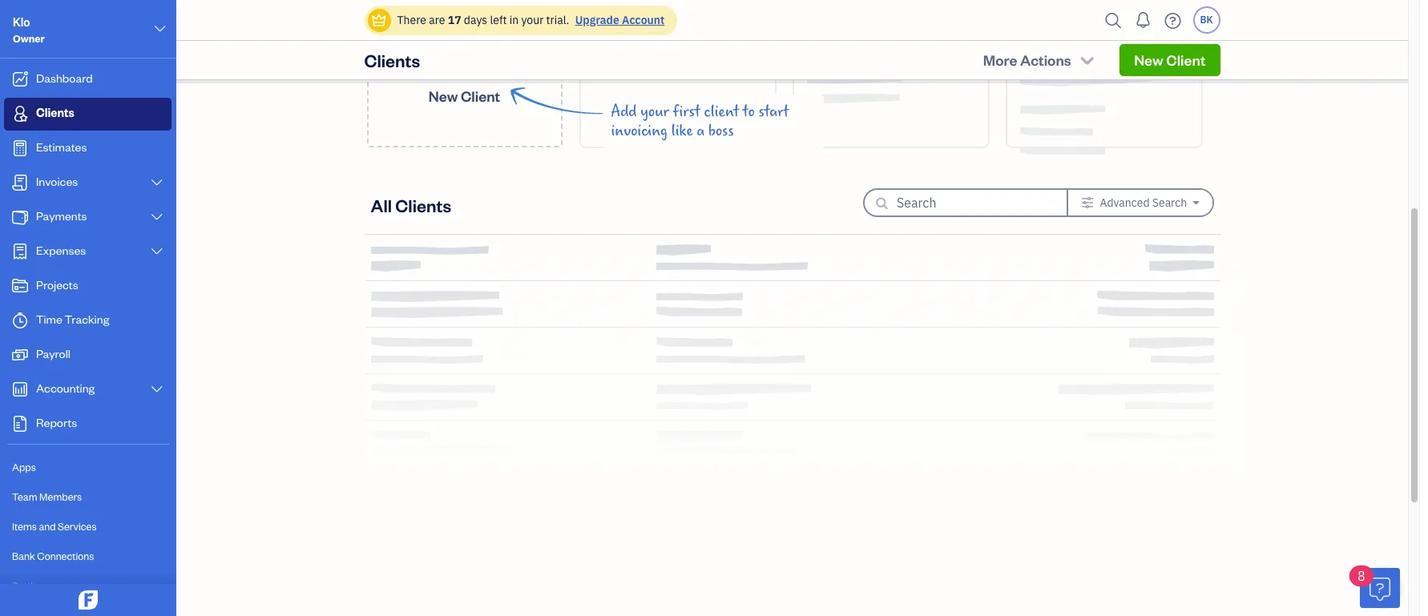 Task type: vqa. For each thing, say whether or not it's contained in the screenshot.
the "Amount Due ( USD ) Request a Deposit"
no



Task type: locate. For each thing, give the bounding box(es) containing it.
invoicing
[[611, 122, 668, 140]]

chevron large down image down the "estimates" link
[[150, 176, 164, 189]]

there
[[397, 13, 426, 27]]

1 horizontal spatial a
[[890, 23, 898, 42]]

items
[[12, 520, 37, 533]]

8 button
[[1350, 566, 1401, 609]]

time tracking
[[36, 312, 109, 327]]

payments link
[[4, 201, 172, 234]]

1 vertical spatial chevron large down image
[[150, 211, 164, 224]]

bk
[[1201, 14, 1214, 26]]

clients
[[364, 49, 420, 71], [36, 105, 74, 120], [396, 194, 451, 216]]

1 horizontal spatial client
[[1167, 51, 1206, 69]]

clients right all
[[396, 194, 451, 216]]

0 horizontal spatial a
[[697, 122, 705, 140]]

search
[[1153, 196, 1188, 210]]

1 vertical spatial your
[[641, 103, 670, 121]]

clients inside the main element
[[36, 105, 74, 120]]

clients down "crown" icon
[[364, 49, 420, 71]]

you
[[923, 4, 946, 22]]

days
[[464, 13, 488, 27]]

new down "are"
[[429, 86, 458, 105]]

items and services
[[12, 520, 97, 533]]

1 horizontal spatial new
[[1135, 51, 1164, 69]]

start
[[759, 103, 789, 121]]

add your first client to start invoicing like a boss
[[611, 103, 789, 140]]

invoice image
[[10, 175, 30, 191]]

0 vertical spatial your
[[522, 13, 544, 27]]

3 chevron large down image from the top
[[150, 383, 164, 396]]

first
[[673, 103, 701, 121]]

new
[[1135, 51, 1164, 69], [429, 86, 458, 105]]

chevron large down image down invoices link
[[150, 211, 164, 224]]

a
[[890, 23, 898, 42], [697, 122, 705, 140]]

crown image
[[371, 12, 388, 28]]

client
[[1167, 51, 1206, 69], [461, 86, 500, 105]]

chevron large down image down payroll link
[[150, 383, 164, 396]]

1 vertical spatial a
[[697, 122, 705, 140]]

all
[[371, 194, 392, 216]]

1 horizontal spatial new client link
[[1120, 44, 1221, 76]]

new client down 17
[[429, 86, 500, 105]]

1 horizontal spatial new client
[[1135, 51, 1206, 69]]

services
[[58, 520, 97, 533]]

estimates link
[[4, 132, 172, 165]]

boss
[[709, 122, 734, 140]]

chevron large down image
[[150, 176, 164, 189], [150, 211, 164, 224], [150, 383, 164, 396]]

in
[[510, 13, 519, 27]]

1 vertical spatial clients
[[36, 105, 74, 120]]

upgrade
[[575, 13, 620, 27]]

chevron large down image inside accounting 'link'
[[150, 383, 164, 396]]

caretdown image
[[1193, 196, 1200, 209]]

chevron large down image inside invoices link
[[150, 176, 164, 189]]

a right 'like'
[[697, 122, 705, 140]]

chevron large down image inside payments link
[[150, 211, 164, 224]]

team
[[12, 491, 37, 504]]

more actions button
[[969, 44, 1111, 76]]

projects link
[[4, 270, 172, 303]]

1 vertical spatial chevron large down image
[[150, 245, 164, 258]]

settings image
[[1082, 196, 1095, 209]]

new client
[[1135, 51, 1206, 69], [429, 86, 500, 105]]

0 horizontal spatial new client
[[429, 86, 500, 105]]

clients up estimates
[[36, 105, 74, 120]]

new down notifications icon
[[1135, 51, 1164, 69]]

0 vertical spatial a
[[890, 23, 898, 42]]

notifications image
[[1131, 4, 1157, 36]]

payments
[[36, 208, 87, 224]]

your right in
[[522, 13, 544, 27]]

klo owner
[[13, 14, 45, 45]]

your
[[522, 13, 544, 27], [641, 103, 670, 121]]

1 horizontal spatial your
[[641, 103, 670, 121]]

0 vertical spatial chevron large down image
[[150, 176, 164, 189]]

resource center badge image
[[1361, 568, 1401, 609]]

chevron large down image
[[153, 19, 168, 38], [150, 245, 164, 258]]

chevrondown image
[[1079, 52, 1097, 68]]

time
[[36, 312, 62, 327]]

2 vertical spatial chevron large down image
[[150, 383, 164, 396]]

your up invoicing
[[641, 103, 670, 121]]

add
[[611, 103, 637, 121]]

connections
[[37, 550, 94, 563]]

tracking
[[65, 312, 109, 327]]

0 vertical spatial new client
[[1135, 51, 1206, 69]]

0 vertical spatial new
[[1135, 51, 1164, 69]]

more
[[984, 51, 1018, 69]]

timer image
[[10, 313, 30, 329]]

new client down go to help image
[[1135, 51, 1206, 69]]

items and services link
[[4, 513, 172, 541]]

owes
[[891, 4, 920, 22]]

client down go to help image
[[1167, 51, 1206, 69]]

report image
[[10, 416, 30, 432]]

estimates
[[36, 140, 87, 155]]

team members
[[12, 491, 82, 504]]

bank
[[12, 550, 35, 563]]

dashboard link
[[4, 63, 172, 96]]

1 chevron large down image from the top
[[150, 176, 164, 189]]

clients link
[[4, 98, 172, 131]]

and
[[39, 520, 56, 533]]

invoices link
[[4, 167, 172, 200]]

2 chevron large down image from the top
[[150, 211, 164, 224]]

new client link
[[367, 15, 562, 148], [1120, 44, 1221, 76]]

bank connections link
[[4, 543, 172, 571]]

money image
[[10, 347, 30, 363]]

0 horizontal spatial client
[[461, 86, 500, 105]]

dashboard image
[[10, 71, 30, 87]]

search image
[[1101, 8, 1127, 32]]

more actions
[[984, 51, 1072, 69]]

estimate image
[[10, 140, 30, 156]]

reports
[[36, 415, 77, 431]]

client down days
[[461, 86, 500, 105]]

there are 17 days left in your trial. upgrade account
[[397, 13, 665, 27]]

team members link
[[4, 483, 172, 512]]

chevron large down image for accounting
[[150, 383, 164, 396]]

a right at
[[890, 23, 898, 42]]

0 horizontal spatial new
[[429, 86, 458, 105]]

accounting
[[36, 381, 95, 396]]



Task type: describe. For each thing, give the bounding box(es) containing it.
are
[[429, 13, 445, 27]]

0 vertical spatial client
[[1167, 51, 1206, 69]]

owner
[[13, 32, 45, 45]]

actions
[[1021, 51, 1072, 69]]

reports link
[[4, 408, 172, 441]]

0 horizontal spatial your
[[522, 13, 544, 27]]

chart image
[[10, 382, 30, 398]]

klo
[[13, 14, 30, 30]]

glance
[[902, 23, 943, 42]]

who
[[862, 4, 887, 22]]

payroll link
[[4, 339, 172, 372]]

the
[[950, 4, 971, 22]]

freshbooks image
[[75, 591, 101, 610]]

bk button
[[1193, 6, 1221, 34]]

members
[[39, 491, 82, 504]]

1 vertical spatial new client
[[429, 86, 500, 105]]

advanced
[[1100, 196, 1150, 210]]

advanced search
[[1100, 196, 1188, 210]]

client image
[[10, 106, 30, 122]]

advanced search button
[[1069, 190, 1213, 216]]

projects
[[36, 277, 78, 293]]

apps
[[12, 461, 36, 474]]

payroll
[[36, 346, 71, 362]]

project image
[[10, 278, 30, 294]]

expense image
[[10, 244, 30, 260]]

0 horizontal spatial new client link
[[367, 15, 562, 148]]

most
[[837, 23, 869, 42]]

settings
[[12, 580, 49, 593]]

apps link
[[4, 454, 172, 482]]

see
[[837, 4, 858, 22]]

left
[[490, 13, 507, 27]]

upgrade account link
[[572, 13, 665, 27]]

to
[[743, 103, 755, 121]]

accounting link
[[4, 374, 172, 407]]

see who owes you the most at a glance
[[837, 4, 971, 42]]

expenses
[[36, 243, 86, 258]]

your inside add your first client to start invoicing like a boss
[[641, 103, 670, 121]]

chevron large down image for invoices
[[150, 176, 164, 189]]

time tracking link
[[4, 305, 172, 338]]

invoices
[[36, 174, 78, 189]]

trial.
[[547, 13, 570, 27]]

chevron large down image for payments
[[150, 211, 164, 224]]

account
[[622, 13, 665, 27]]

a inside add your first client to start invoicing like a boss
[[697, 122, 705, 140]]

like
[[672, 122, 693, 140]]

Search text field
[[897, 190, 1042, 216]]

8
[[1358, 568, 1366, 585]]

2 vertical spatial clients
[[396, 194, 451, 216]]

payment image
[[10, 209, 30, 225]]

go to help image
[[1161, 8, 1186, 32]]

at
[[873, 23, 886, 42]]

dashboard
[[36, 71, 93, 86]]

client
[[704, 103, 739, 121]]

chevron large down image inside expenses link
[[150, 245, 164, 258]]

17
[[448, 13, 461, 27]]

0 vertical spatial chevron large down image
[[153, 19, 168, 38]]

settings link
[[4, 572, 172, 601]]

bank connections
[[12, 550, 94, 563]]

a inside see who owes you the most at a glance
[[890, 23, 898, 42]]

0 vertical spatial clients
[[364, 49, 420, 71]]

1 vertical spatial new
[[429, 86, 458, 105]]

1 vertical spatial client
[[461, 86, 500, 105]]

expenses link
[[4, 236, 172, 269]]

main element
[[0, 0, 229, 617]]

all clients
[[371, 194, 451, 216]]



